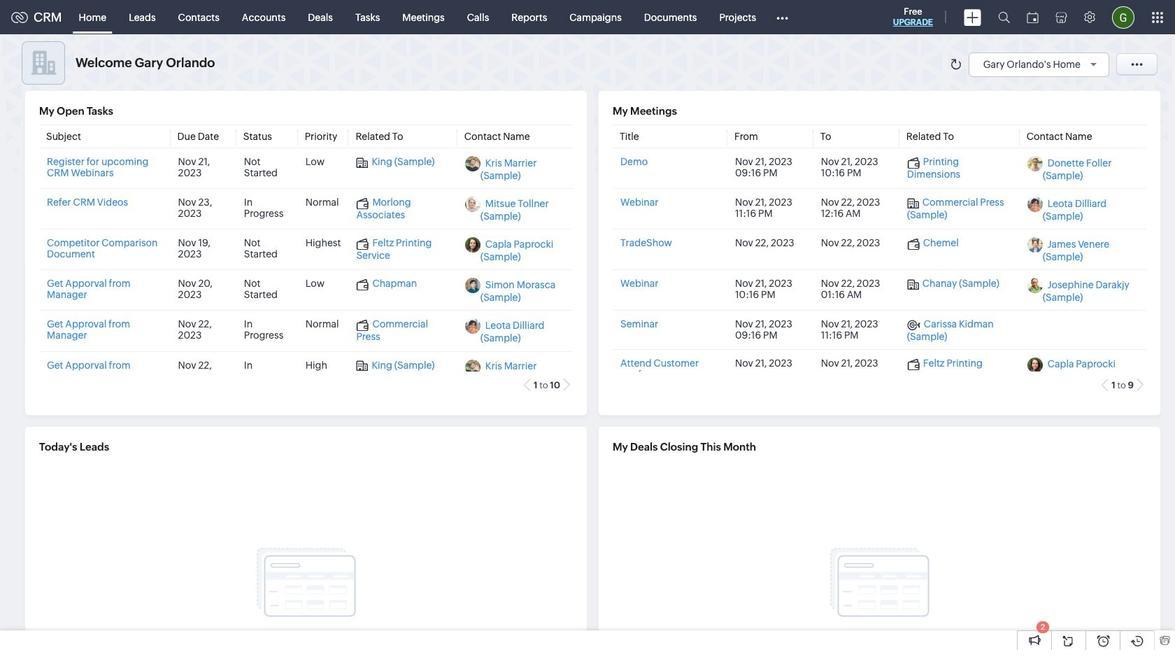 Task type: describe. For each thing, give the bounding box(es) containing it.
calendar image
[[1027, 12, 1039, 23]]

search element
[[990, 0, 1019, 34]]

profile element
[[1104, 0, 1144, 34]]

create menu element
[[956, 0, 990, 34]]

profile image
[[1113, 6, 1135, 28]]

search image
[[999, 11, 1011, 23]]



Task type: locate. For each thing, give the bounding box(es) containing it.
Other Modules field
[[768, 6, 798, 28]]

logo image
[[11, 12, 28, 23]]

create menu image
[[964, 9, 982, 26]]



Task type: vqa. For each thing, say whether or not it's contained in the screenshot.
- in the Seminar Nov 20 2023 05:48 PM - 07:48 PM
no



